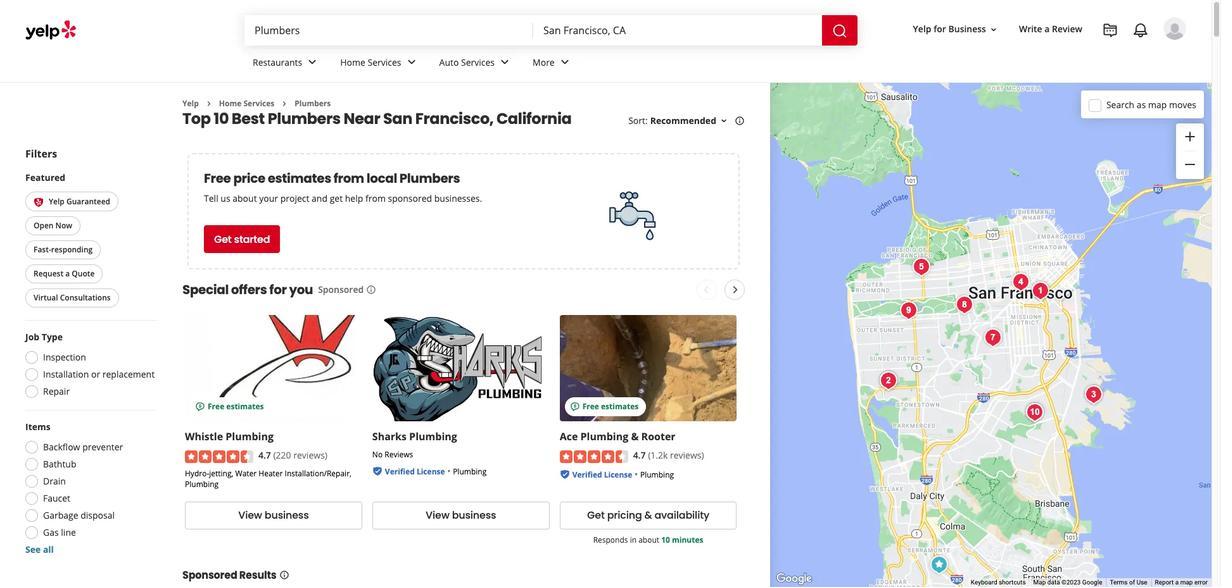 Task type: vqa. For each thing, say whether or not it's contained in the screenshot.
Filled
no



Task type: describe. For each thing, give the bounding box(es) containing it.
local
[[367, 170, 397, 188]]

results
[[239, 569, 277, 583]]

moves
[[1169, 99, 1197, 111]]

option group containing job type
[[22, 332, 157, 403]]

4.7 for ace plumbing & rooter
[[633, 450, 646, 462]]

san
[[383, 109, 412, 129]]

no
[[372, 450, 383, 461]]

data
[[1048, 580, 1060, 587]]

1 horizontal spatial 16 info v2 image
[[366, 285, 376, 295]]

estimates for ace plumbing & rooter
[[601, 402, 639, 413]]

auto
[[439, 56, 459, 68]]

virtual consultations button
[[25, 290, 119, 309]]

view for sharks plumbing
[[426, 509, 450, 523]]

yelp for yelp for business
[[913, 23, 932, 35]]

type
[[42, 332, 63, 344]]

24 chevron down v2 image for home services
[[404, 55, 419, 70]]

0 horizontal spatial 16 info v2 image
[[279, 571, 289, 581]]

responding
[[51, 245, 93, 256]]

sharks plumbing image
[[1022, 400, 1048, 425]]

responds in about 10 minutes
[[593, 535, 704, 546]]

view business for sharks plumbing
[[426, 509, 496, 523]]

none field near
[[544, 23, 812, 37]]

reviews) for ace plumbing & rooter
[[670, 450, 704, 462]]

sponsored for sponsored
[[318, 284, 364, 296]]

zoom out image
[[1183, 157, 1198, 172]]

24-7 rooter & plumbing image
[[1081, 382, 1106, 408]]

water
[[235, 469, 257, 479]]

report a map error
[[1155, 580, 1208, 587]]

0 horizontal spatial 10
[[214, 109, 229, 129]]

open
[[34, 221, 54, 232]]

job type
[[25, 332, 63, 344]]

(1.2k
[[648, 450, 668, 462]]

0 horizontal spatial home services
[[219, 98, 275, 109]]

view business for whistle plumbing
[[238, 509, 309, 523]]

map for error
[[1181, 580, 1193, 587]]

plumbers inside free price estimates from local plumbers tell us about your project and get help from sponsored businesses.
[[400, 170, 460, 188]]

4.7 for whistle plumbing
[[258, 450, 271, 462]]

yelp link
[[182, 98, 199, 109]]

1 horizontal spatial from
[[366, 193, 386, 205]]

installation/repair,
[[285, 469, 352, 479]]

4.7 star rating image for ace
[[560, 451, 628, 464]]

4.7 star rating image for whistle
[[185, 451, 253, 464]]

business for whistle plumbing
[[265, 509, 309, 523]]

free estimates link for whistle plumbing
[[185, 316, 362, 422]]

quote
[[72, 269, 95, 280]]

projects image
[[1103, 23, 1118, 38]]

yelp guaranteed
[[49, 197, 110, 208]]

you
[[289, 282, 313, 299]]

installation
[[43, 369, 89, 381]]

16 chevron down v2 image
[[719, 116, 729, 126]]

©2023
[[1062, 580, 1081, 587]]

restaurants
[[253, 56, 302, 68]]

handyman heroes image
[[952, 292, 977, 318]]

0 horizontal spatial services
[[244, 98, 275, 109]]

garbage
[[43, 511, 78, 523]]

verified for sharks plumbing
[[385, 467, 415, 478]]

get started
[[214, 232, 270, 247]]

Find text field
[[255, 23, 523, 37]]

consultations
[[60, 293, 111, 304]]

shortcuts
[[999, 580, 1026, 587]]

verified license for ace plumbing & rooter
[[572, 470, 633, 481]]

replacement
[[102, 369, 155, 381]]

free estimates for whistle
[[208, 402, 264, 413]]

special
[[182, 282, 229, 299]]

of
[[1130, 580, 1135, 587]]

free for ace
[[583, 402, 599, 413]]

availability
[[655, 509, 710, 523]]

verified license button for ace plumbing & rooter
[[572, 469, 633, 481]]

businesses.
[[434, 193, 482, 205]]

home inside business categories element
[[340, 56, 365, 68]]

yelp for business button
[[908, 18, 1004, 41]]

or
[[91, 369, 100, 381]]

map for moves
[[1149, 99, 1167, 111]]

terms of use link
[[1110, 580, 1148, 587]]

line
[[61, 528, 76, 540]]

recommended button
[[650, 115, 729, 127]]

option group containing items
[[22, 422, 157, 557]]

special offers for you
[[182, 282, 313, 299]]

0 vertical spatial home services link
[[330, 46, 429, 82]]

price
[[233, 170, 265, 188]]

whistle plumbing
[[185, 430, 274, 444]]

request a quote button
[[25, 265, 103, 284]]

view business link for sharks plumbing
[[372, 502, 550, 530]]

report a map error link
[[1155, 580, 1208, 587]]

faucet
[[43, 494, 70, 506]]

16 verified v2 image
[[560, 470, 570, 480]]

disposal
[[81, 511, 115, 523]]

write a review link
[[1014, 18, 1088, 41]]

16 chevron right v2 image for plumbers
[[280, 99, 290, 109]]

1 vertical spatial 10
[[662, 535, 670, 546]]

help
[[345, 193, 363, 205]]

previous image
[[699, 283, 714, 298]]

ace
[[560, 430, 578, 444]]

plumbers down restaurants link
[[295, 98, 331, 109]]

inspection
[[43, 352, 86, 364]]

francisco,
[[415, 109, 494, 129]]

2 horizontal spatial services
[[461, 56, 495, 68]]

heater
[[259, 469, 283, 479]]

auto services
[[439, 56, 495, 68]]

16 chevron right v2 image for home services
[[204, 99, 214, 109]]

terms
[[1110, 580, 1128, 587]]

plumbing down (1.2k
[[640, 470, 674, 481]]

Near text field
[[544, 23, 812, 37]]

get for get started
[[214, 232, 232, 247]]

& for plumbing
[[631, 430, 639, 444]]

verified license button for sharks plumbing
[[385, 466, 445, 478]]

24 chevron down v2 image for more
[[557, 55, 573, 70]]

discount plumbing rooter image
[[980, 325, 1006, 351]]

us
[[221, 193, 230, 205]]

fast response plumbing & rooter image
[[1008, 270, 1034, 295]]

keyboard
[[971, 580, 998, 587]]

more link
[[523, 46, 583, 82]]

& for pricing
[[645, 509, 652, 523]]

0 horizontal spatial home services link
[[219, 98, 275, 109]]

see all button
[[25, 545, 54, 557]]

genteel plumbers image
[[896, 298, 921, 323]]

none field find
[[255, 23, 523, 37]]

a for request
[[65, 269, 70, 280]]

california
[[497, 109, 572, 129]]

estimates inside free price estimates from local plumbers tell us about your project and get help from sponsored businesses.
[[268, 170, 331, 188]]

started
[[234, 232, 270, 247]]

whistle
[[185, 430, 223, 444]]

google image
[[774, 571, 815, 588]]

gas line
[[43, 528, 76, 540]]

free price estimates from local plumbers image
[[603, 185, 666, 248]]

now
[[55, 221, 72, 232]]

backflow
[[43, 442, 80, 454]]

license for ace plumbing & rooter
[[604, 470, 633, 481]]

plumbing down sharks plumbing no reviews in the bottom of the page
[[453, 467, 487, 478]]

plumbing up water
[[226, 430, 274, 444]]

hydro-
[[185, 469, 209, 479]]

a for report
[[1176, 580, 1179, 587]]

tell
[[204, 193, 218, 205]]

search as map moves
[[1107, 99, 1197, 111]]

plumbing right the ace
[[581, 430, 629, 444]]

yelp for yelp guaranteed
[[49, 197, 65, 208]]

open now button
[[25, 217, 81, 236]]

get for get pricing & availability
[[587, 509, 605, 523]]

recommended
[[650, 115, 717, 127]]

featured group
[[23, 172, 157, 311]]

gas
[[43, 528, 59, 540]]

get pricing & availability button
[[560, 502, 737, 530]]

as
[[1137, 99, 1146, 111]]

yelp for yelp link
[[182, 98, 199, 109]]

plumbing inside hydro-jetting, water heater installation/repair, plumbing
[[185, 479, 219, 490]]



Task type: locate. For each thing, give the bounding box(es) containing it.
plumbing up reviews
[[409, 430, 457, 444]]

24 chevron down v2 image right "restaurants"
[[305, 55, 320, 70]]

map right as
[[1149, 99, 1167, 111]]

1 horizontal spatial view
[[426, 509, 450, 523]]

0 horizontal spatial a
[[65, 269, 70, 280]]

24 chevron down v2 image for auto services
[[497, 55, 513, 70]]

1 4.7 from the left
[[258, 450, 271, 462]]

2 16 chevron right v2 image from the left
[[280, 99, 290, 109]]

verified license button
[[385, 466, 445, 478], [572, 469, 633, 481]]

garbage disposal
[[43, 511, 115, 523]]

16 chevron right v2 image right yelp link
[[204, 99, 214, 109]]

1 vertical spatial about
[[639, 535, 660, 546]]

services down "restaurants"
[[244, 98, 275, 109]]

24 chevron down v2 image inside more link
[[557, 55, 573, 70]]

verified right 16 verified v2 image
[[572, 470, 602, 481]]

free for whistle
[[208, 402, 224, 413]]

& right the "pricing"
[[645, 509, 652, 523]]

free inside free price estimates from local plumbers tell us about your project and get help from sponsored businesses.
[[204, 170, 231, 188]]

yelp inside the 'user actions' element
[[913, 23, 932, 35]]

0 horizontal spatial about
[[233, 193, 257, 205]]

all
[[43, 545, 54, 557]]

0 vertical spatial from
[[334, 170, 364, 188]]

16 free estimates v2 image
[[570, 402, 580, 413]]

ace plumbing & rooter image
[[1028, 278, 1053, 304], [1028, 278, 1053, 304]]

whistle plumbing image
[[927, 553, 952, 578]]

2 vertical spatial yelp
[[49, 197, 65, 208]]

2 horizontal spatial estimates
[[601, 402, 639, 413]]

0 horizontal spatial get
[[214, 232, 232, 247]]

1 vertical spatial yelp
[[182, 98, 199, 109]]

0 horizontal spatial view business link
[[185, 502, 362, 530]]

2 view business link from the left
[[372, 502, 550, 530]]

2 view business from the left
[[426, 509, 496, 523]]

0 horizontal spatial 4.7
[[258, 450, 271, 462]]

24 chevron down v2 image right auto services
[[497, 55, 513, 70]]

services
[[368, 56, 401, 68], [461, 56, 495, 68], [244, 98, 275, 109]]

0 vertical spatial get
[[214, 232, 232, 247]]

a for write
[[1045, 23, 1050, 35]]

map data ©2023 google
[[1034, 580, 1103, 587]]

2 reviews) from the left
[[670, 450, 704, 462]]

free estimates up ace plumbing & rooter link
[[583, 402, 639, 413]]

business categories element
[[243, 46, 1187, 82]]

1 vertical spatial 16 info v2 image
[[279, 571, 289, 581]]

free price estimates from local plumbers tell us about your project and get help from sponsored businesses.
[[204, 170, 482, 205]]

repair
[[43, 386, 70, 398]]

16 verified v2 image
[[372, 467, 383, 477]]

see all
[[25, 545, 54, 557]]

1 vertical spatial for
[[269, 282, 287, 299]]

home right top
[[219, 98, 242, 109]]

1 horizontal spatial map
[[1181, 580, 1193, 587]]

from up help
[[334, 170, 364, 188]]

keyboard shortcuts
[[971, 580, 1026, 587]]

24 chevron down v2 image for restaurants
[[305, 55, 320, 70]]

1 horizontal spatial for
[[934, 23, 946, 35]]

0 horizontal spatial 24 chevron down v2 image
[[404, 55, 419, 70]]

0 horizontal spatial 4.7 star rating image
[[185, 451, 253, 464]]

near
[[344, 109, 380, 129]]

1 vertical spatial home
[[219, 98, 242, 109]]

0 horizontal spatial verified license
[[385, 467, 445, 478]]

1 vertical spatial get
[[587, 509, 605, 523]]

0 vertical spatial option group
[[22, 332, 157, 403]]

free right 16 free estimates v2 image
[[583, 402, 599, 413]]

16 info v2 image
[[366, 285, 376, 295], [279, 571, 289, 581]]

and
[[312, 193, 328, 205]]

0 horizontal spatial reviews)
[[293, 450, 327, 462]]

get started button
[[204, 226, 280, 254]]

0 horizontal spatial business
[[265, 509, 309, 523]]

1 horizontal spatial home
[[340, 56, 365, 68]]

0 vertical spatial home services
[[340, 56, 401, 68]]

about right in
[[639, 535, 660, 546]]

more
[[533, 56, 555, 68]]

for left business at top
[[934, 23, 946, 35]]

fast-
[[34, 245, 51, 256]]

license down sharks plumbing no reviews in the bottom of the page
[[417, 467, 445, 478]]

1 4.7 star rating image from the left
[[185, 451, 253, 464]]

free
[[204, 170, 231, 188], [208, 402, 224, 413], [583, 402, 599, 413]]

for
[[934, 23, 946, 35], [269, 282, 287, 299]]

4.7 star rating image
[[185, 451, 253, 464], [560, 451, 628, 464]]

1 horizontal spatial yelp
[[182, 98, 199, 109]]

search
[[1107, 99, 1135, 111]]

2 view from the left
[[426, 509, 450, 523]]

1 horizontal spatial 4.7
[[633, 450, 646, 462]]

24 chevron down v2 image left auto
[[404, 55, 419, 70]]

verified license right 16 verified v2 image
[[572, 470, 633, 481]]

1 business from the left
[[265, 509, 309, 523]]

option group
[[22, 332, 157, 403], [22, 422, 157, 557]]

1 vertical spatial map
[[1181, 580, 1193, 587]]

minutes
[[672, 535, 704, 546]]

sharks
[[372, 430, 407, 444]]

1 horizontal spatial free estimates link
[[560, 316, 737, 422]]

services down find field
[[368, 56, 401, 68]]

1 horizontal spatial 10
[[662, 535, 670, 546]]

terms of use
[[1110, 580, 1148, 587]]

0 vertical spatial 10
[[214, 109, 229, 129]]

home services down find field
[[340, 56, 401, 68]]

1 horizontal spatial 24 chevron down v2 image
[[557, 55, 573, 70]]

map region
[[674, 0, 1221, 588]]

1 reviews) from the left
[[293, 450, 327, 462]]

filters
[[25, 147, 57, 161]]

0 horizontal spatial sponsored
[[182, 569, 237, 583]]

4.7 left (220
[[258, 450, 271, 462]]

0 horizontal spatial view
[[238, 509, 262, 523]]

4.7 (1.2k reviews)
[[633, 450, 704, 462]]

next image
[[728, 283, 743, 298]]

1 horizontal spatial get
[[587, 509, 605, 523]]

0 horizontal spatial map
[[1149, 99, 1167, 111]]

fast-responding button
[[25, 241, 101, 260]]

0 vertical spatial &
[[631, 430, 639, 444]]

get
[[330, 193, 343, 205]]

home services link down find field
[[330, 46, 429, 82]]

2 24 chevron down v2 image from the left
[[557, 55, 573, 70]]

restaurants link
[[243, 46, 330, 82]]

sort:
[[629, 115, 648, 127]]

estimates up ace plumbing & rooter link
[[601, 402, 639, 413]]

1 horizontal spatial 4.7 star rating image
[[560, 451, 628, 464]]

2 none field from the left
[[544, 23, 812, 37]]

search image
[[832, 23, 848, 38]]

2 4.7 from the left
[[633, 450, 646, 462]]

verified
[[385, 467, 415, 478], [572, 470, 602, 481]]

sponsored for sponsored results
[[182, 569, 237, 583]]

installation or replacement
[[43, 369, 155, 381]]

0 horizontal spatial verified license button
[[385, 466, 445, 478]]

about inside free price estimates from local plumbers tell us about your project and get help from sponsored businesses.
[[233, 193, 257, 205]]

0 horizontal spatial 24 chevron down v2 image
[[305, 55, 320, 70]]

1 vertical spatial home services link
[[219, 98, 275, 109]]

sponsored right you
[[318, 284, 364, 296]]

yelp left the best
[[182, 98, 199, 109]]

& left rooter
[[631, 430, 639, 444]]

sponsored
[[388, 193, 432, 205]]

zoom in image
[[1183, 129, 1198, 144]]

estimates up "whistle plumbing" on the bottom left of the page
[[226, 402, 264, 413]]

kenneth asire plumbing image
[[876, 368, 901, 394]]

for left you
[[269, 282, 287, 299]]

home services link down "restaurants"
[[219, 98, 275, 109]]

(220
[[273, 450, 291, 462]]

1 24 chevron down v2 image from the left
[[305, 55, 320, 70]]

pricing
[[607, 509, 642, 523]]

1 view from the left
[[238, 509, 262, 523]]

offers
[[231, 282, 267, 299]]

yelp right "16 yelp guaranteed v2" 'icon'
[[49, 197, 65, 208]]

1 horizontal spatial reviews)
[[670, 450, 704, 462]]

1 horizontal spatial view business
[[426, 509, 496, 523]]

None search field
[[245, 15, 860, 46]]

get inside button
[[214, 232, 232, 247]]

0 vertical spatial for
[[934, 23, 946, 35]]

1 horizontal spatial none field
[[544, 23, 812, 37]]

24 chevron down v2 image right more
[[557, 55, 573, 70]]

services right auto
[[461, 56, 495, 68]]

1 horizontal spatial home services link
[[330, 46, 429, 82]]

1 horizontal spatial verified
[[572, 470, 602, 481]]

home services
[[340, 56, 401, 68], [219, 98, 275, 109]]

0 horizontal spatial free estimates
[[208, 402, 264, 413]]

items
[[25, 422, 50, 434]]

2 vertical spatial a
[[1176, 580, 1179, 587]]

reviews) up installation/repair,
[[293, 450, 327, 462]]

0 vertical spatial yelp
[[913, 23, 932, 35]]

0 horizontal spatial home
[[219, 98, 242, 109]]

backflow preventer
[[43, 442, 123, 454]]

ace plumbing & rooter link
[[560, 430, 676, 444]]

plumbing inside sharks plumbing no reviews
[[409, 430, 457, 444]]

16 chevron down v2 image
[[989, 24, 999, 35]]

free estimates
[[208, 402, 264, 413], [583, 402, 639, 413]]

1 free estimates from the left
[[208, 402, 264, 413]]

0 horizontal spatial from
[[334, 170, 364, 188]]

a inside button
[[65, 269, 70, 280]]

2 horizontal spatial yelp
[[913, 23, 932, 35]]

0 horizontal spatial 16 chevron right v2 image
[[204, 99, 214, 109]]

review
[[1052, 23, 1083, 35]]

keyboard shortcuts button
[[971, 579, 1026, 588]]

0 horizontal spatial estimates
[[226, 402, 264, 413]]

yelp for business
[[913, 23, 986, 35]]

1 horizontal spatial &
[[645, 509, 652, 523]]

1 vertical spatial home services
[[219, 98, 275, 109]]

24 chevron down v2 image inside auto services link
[[497, 55, 513, 70]]

0 horizontal spatial &
[[631, 430, 639, 444]]

rooter
[[641, 430, 676, 444]]

about
[[233, 193, 257, 205], [639, 535, 660, 546]]

kenneth asire plumbing image
[[876, 368, 901, 394]]

1 16 chevron right v2 image from the left
[[204, 99, 214, 109]]

24 chevron down v2 image inside restaurants link
[[305, 55, 320, 70]]

1 vertical spatial sponsored
[[182, 569, 237, 583]]

plumbers up sponsored
[[400, 170, 460, 188]]

guaranteed
[[66, 197, 110, 208]]

4.7 left (1.2k
[[633, 450, 646, 462]]

plumbing left water
[[185, 479, 219, 490]]

map left error
[[1181, 580, 1193, 587]]

notifications image
[[1133, 23, 1149, 38]]

& inside button
[[645, 509, 652, 523]]

16 info v2 image
[[735, 116, 745, 126]]

1 horizontal spatial license
[[604, 470, 633, 481]]

yelp
[[913, 23, 932, 35], [182, 98, 199, 109], [49, 197, 65, 208]]

1 vertical spatial option group
[[22, 422, 157, 557]]

sharks plumbing link
[[372, 430, 457, 444]]

0 horizontal spatial for
[[269, 282, 287, 299]]

reviews) for whistle plumbing
[[293, 450, 327, 462]]

verified for ace plumbing & rooter
[[572, 470, 602, 481]]

map
[[1034, 580, 1046, 587]]

license down ace plumbing & rooter
[[604, 470, 633, 481]]

1 horizontal spatial home services
[[340, 56, 401, 68]]

top 10 best plumbers near san francisco, california
[[182, 109, 572, 129]]

1 vertical spatial &
[[645, 509, 652, 523]]

request a quote
[[34, 269, 95, 280]]

1 option group from the top
[[22, 332, 157, 403]]

virtual consultations
[[34, 293, 111, 304]]

precision rooter & drain image
[[1022, 400, 1048, 425]]

user actions element
[[903, 16, 1204, 94]]

2 horizontal spatial a
[[1176, 580, 1179, 587]]

free estimates up "whistle plumbing" on the bottom left of the page
[[208, 402, 264, 413]]

1 free estimates link from the left
[[185, 316, 362, 422]]

16 chevron right v2 image
[[204, 99, 214, 109], [280, 99, 290, 109]]

&
[[631, 430, 639, 444], [645, 509, 652, 523]]

sponsored results
[[182, 569, 277, 583]]

top
[[182, 109, 211, 129]]

0 horizontal spatial yelp
[[49, 197, 65, 208]]

home
[[340, 56, 365, 68], [219, 98, 242, 109]]

2 free estimates link from the left
[[560, 316, 737, 422]]

1 vertical spatial from
[[366, 193, 386, 205]]

1 horizontal spatial view business link
[[372, 502, 550, 530]]

get
[[214, 232, 232, 247], [587, 509, 605, 523]]

16 free estimates v2 image
[[195, 402, 205, 413]]

1 horizontal spatial business
[[452, 509, 496, 523]]

home services down "restaurants"
[[219, 98, 275, 109]]

1 none field from the left
[[255, 23, 523, 37]]

2 4.7 star rating image from the left
[[560, 451, 628, 464]]

1 view business from the left
[[238, 509, 309, 523]]

0 horizontal spatial free estimates link
[[185, 316, 362, 422]]

verified license down reviews
[[385, 467, 445, 478]]

1 horizontal spatial verified license
[[572, 470, 633, 481]]

0 horizontal spatial none field
[[255, 23, 523, 37]]

16 yelp guaranteed v2 image
[[34, 198, 44, 208]]

24 chevron down v2 image
[[404, 55, 419, 70], [557, 55, 573, 70]]

1 horizontal spatial verified license button
[[572, 469, 633, 481]]

from down local
[[366, 193, 386, 205]]

24 chevron down v2 image
[[305, 55, 320, 70], [497, 55, 513, 70]]

in
[[630, 535, 637, 546]]

get left started
[[214, 232, 232, 247]]

get up responds
[[587, 509, 605, 523]]

free right 16 free estimates v2 icon
[[208, 402, 224, 413]]

ace plumbing & rooter
[[560, 430, 676, 444]]

bay area plumbing image
[[909, 254, 934, 280]]

1 horizontal spatial estimates
[[268, 170, 331, 188]]

a left "quote"
[[65, 269, 70, 280]]

1 vertical spatial a
[[65, 269, 70, 280]]

free estimates link for ace plumbing & rooter
[[560, 316, 737, 422]]

sharks plumbing no reviews
[[372, 430, 457, 461]]

job
[[25, 332, 39, 344]]

1 horizontal spatial 24 chevron down v2 image
[[497, 55, 513, 70]]

home down find field
[[340, 56, 365, 68]]

verified down reviews
[[385, 467, 415, 478]]

use
[[1137, 580, 1148, 587]]

about right us
[[233, 193, 257, 205]]

1 horizontal spatial 16 chevron right v2 image
[[280, 99, 290, 109]]

group
[[1176, 124, 1204, 179]]

0 vertical spatial home
[[340, 56, 365, 68]]

0 horizontal spatial view business
[[238, 509, 309, 523]]

home services inside business categories element
[[340, 56, 401, 68]]

business for sharks plumbing
[[452, 509, 496, 523]]

2 business from the left
[[452, 509, 496, 523]]

jetting,
[[209, 469, 233, 479]]

1 horizontal spatial free estimates
[[583, 402, 639, 413]]

yelp left business at top
[[913, 23, 932, 35]]

error
[[1195, 580, 1208, 587]]

16 chevron right v2 image left plumbers link
[[280, 99, 290, 109]]

business
[[949, 23, 986, 35]]

1 horizontal spatial sponsored
[[318, 284, 364, 296]]

verified license button down reviews
[[385, 466, 445, 478]]

10 left the minutes
[[662, 535, 670, 546]]

for inside yelp for business button
[[934, 23, 946, 35]]

1 horizontal spatial about
[[639, 535, 660, 546]]

verified license button right 16 verified v2 image
[[572, 469, 633, 481]]

0 vertical spatial a
[[1045, 23, 1050, 35]]

4.7 star rating image down ace plumbing & rooter
[[560, 451, 628, 464]]

2 option group from the top
[[22, 422, 157, 557]]

yelp inside featured group
[[49, 197, 65, 208]]

free estimates for ace
[[583, 402, 639, 413]]

verified license for sharks plumbing
[[385, 467, 445, 478]]

0 vertical spatial map
[[1149, 99, 1167, 111]]

2 free estimates from the left
[[583, 402, 639, 413]]

estimates for whistle plumbing
[[226, 402, 264, 413]]

24-7 rooter & plumbing image
[[1081, 382, 1106, 408]]

a right 'report'
[[1176, 580, 1179, 587]]

1 horizontal spatial services
[[368, 56, 401, 68]]

view business link
[[185, 502, 362, 530], [372, 502, 550, 530]]

4.7 star rating image up jetting,
[[185, 451, 253, 464]]

plumbers
[[295, 98, 331, 109], [268, 109, 341, 129], [400, 170, 460, 188]]

1 24 chevron down v2 image from the left
[[404, 55, 419, 70]]

0 vertical spatial sponsored
[[318, 284, 364, 296]]

view business link for whistle plumbing
[[185, 502, 362, 530]]

project
[[280, 193, 309, 205]]

view for whistle plumbing
[[238, 509, 262, 523]]

0 horizontal spatial license
[[417, 467, 445, 478]]

license for sharks plumbing
[[417, 467, 445, 478]]

10
[[214, 109, 229, 129], [662, 535, 670, 546]]

10 right top
[[214, 109, 229, 129]]

free up tell
[[204, 170, 231, 188]]

plumbers right the best
[[268, 109, 341, 129]]

1 view business link from the left
[[185, 502, 362, 530]]

None field
[[255, 23, 523, 37], [544, 23, 812, 37]]

0 vertical spatial about
[[233, 193, 257, 205]]

estimates up the project at the top of page
[[268, 170, 331, 188]]

get inside button
[[587, 509, 605, 523]]

0 horizontal spatial verified
[[385, 467, 415, 478]]

preventer
[[82, 442, 123, 454]]

sponsored left results
[[182, 569, 237, 583]]

2 24 chevron down v2 image from the left
[[497, 55, 513, 70]]

brad k. image
[[1164, 17, 1187, 40]]

0 vertical spatial 16 info v2 image
[[366, 285, 376, 295]]

reviews) right (1.2k
[[670, 450, 704, 462]]

a right write
[[1045, 23, 1050, 35]]



